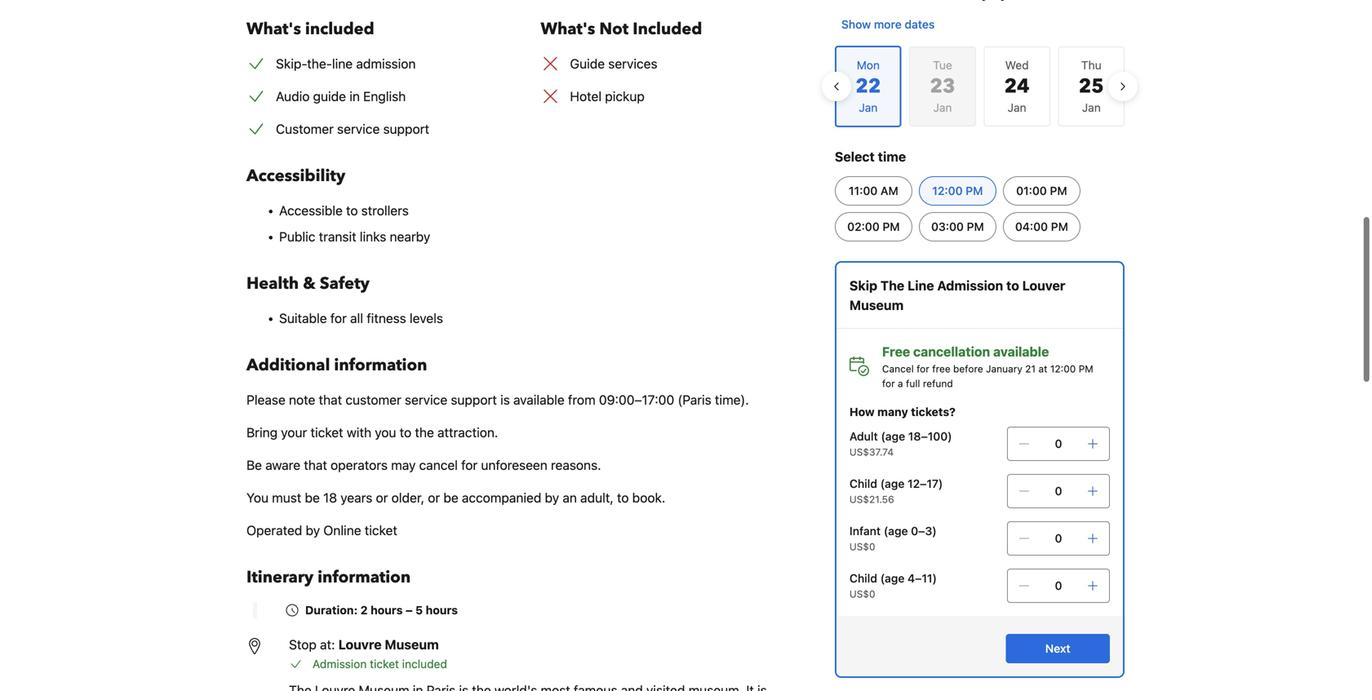 Task type: describe. For each thing, give the bounding box(es) containing it.
bring your ticket with you to the attraction.
[[247, 425, 498, 440]]

2
[[361, 604, 368, 617]]

the
[[881, 278, 905, 294]]

suitable
[[279, 311, 327, 326]]

note
[[289, 392, 315, 408]]

is
[[501, 392, 510, 408]]

skip-the-line admission
[[276, 56, 416, 71]]

line
[[908, 278, 934, 294]]

that for aware
[[304, 458, 327, 473]]

many
[[878, 405, 909, 419]]

health & safety
[[247, 273, 370, 295]]

book.
[[632, 490, 666, 506]]

skip
[[850, 278, 878, 294]]

to left book.
[[617, 490, 629, 506]]

operated
[[247, 523, 302, 538]]

0 horizontal spatial service
[[337, 121, 380, 137]]

please note that customer service support is available from 09:00–17:00 (paris time).
[[247, 392, 749, 408]]

public transit links nearby
[[279, 229, 430, 245]]

pm inside free cancellation available cancel for free before january 21 at 12:00 pm for a full refund
[[1079, 363, 1094, 375]]

the-
[[307, 56, 332, 71]]

jan for 23
[[934, 101, 952, 114]]

show more dates button
[[835, 10, 942, 39]]

18–100)
[[909, 430, 953, 443]]

0 vertical spatial 12:00
[[933, 184, 963, 198]]

more
[[874, 18, 902, 31]]

04:00 pm
[[1016, 220, 1069, 234]]

adult (age 18–100) us$37.74
[[850, 430, 953, 458]]

time).
[[715, 392, 749, 408]]

must
[[272, 490, 302, 506]]

us$37.74
[[850, 447, 894, 458]]

your
[[281, 425, 307, 440]]

tue
[[933, 58, 953, 72]]

fitness
[[367, 311, 406, 326]]

the
[[415, 425, 434, 440]]

skip-
[[276, 56, 307, 71]]

stop at: louvre museum
[[289, 637, 439, 653]]

for left all
[[331, 311, 347, 326]]

what's for what's included
[[247, 18, 301, 40]]

information for additional information
[[334, 354, 427, 377]]

not
[[600, 18, 629, 40]]

at
[[1039, 363, 1048, 375]]

duration:
[[305, 604, 358, 617]]

(paris
[[678, 392, 712, 408]]

1 horizontal spatial support
[[451, 392, 497, 408]]

tickets?
[[911, 405, 956, 419]]

am
[[881, 184, 899, 198]]

additional
[[247, 354, 330, 377]]

free
[[882, 344, 911, 360]]

to inside skip the line admission to louver museum
[[1007, 278, 1020, 294]]

for left 'a'
[[882, 378, 895, 389]]

services
[[608, 56, 658, 71]]

25
[[1079, 73, 1104, 100]]

you must be 18 years or older, or be accompanied by an adult, to book.
[[247, 490, 666, 506]]

(age for 12–17)
[[881, 477, 905, 491]]

02:00
[[848, 220, 880, 234]]

4–11)
[[908, 572, 937, 585]]

suitable for all fitness levels
[[279, 311, 443, 326]]

in
[[350, 89, 360, 104]]

older,
[[392, 490, 425, 506]]

strollers
[[361, 203, 409, 218]]

2 be from the left
[[444, 490, 459, 506]]

to left the
[[400, 425, 412, 440]]

pm for 03:00 pm
[[967, 220, 984, 234]]

you
[[247, 490, 269, 506]]

child (age 12–17) us$21.56
[[850, 477, 943, 505]]

pm for 12:00 pm
[[966, 184, 983, 198]]

louvre
[[339, 637, 382, 653]]

1 hours from the left
[[371, 604, 403, 617]]

refund
[[923, 378, 953, 389]]

january
[[986, 363, 1023, 375]]

before
[[954, 363, 984, 375]]

–
[[406, 604, 413, 617]]

accessible to strollers
[[279, 203, 409, 218]]

24
[[1005, 73, 1030, 100]]

information for itinerary information
[[318, 567, 411, 589]]

0 for 0–3)
[[1055, 532, 1063, 545]]

adult
[[850, 430, 878, 443]]

for right cancel
[[461, 458, 478, 473]]

accessibility
[[247, 165, 346, 187]]

cancel
[[882, 363, 914, 375]]

an
[[563, 490, 577, 506]]

thu
[[1082, 58, 1102, 72]]

1 horizontal spatial by
[[545, 490, 559, 506]]

18
[[323, 490, 337, 506]]

itinerary
[[247, 567, 314, 589]]

0 horizontal spatial admission
[[313, 658, 367, 671]]

online
[[324, 523, 361, 538]]

next
[[1046, 642, 1071, 656]]

louver
[[1023, 278, 1066, 294]]

admission
[[356, 56, 416, 71]]

audio guide in english
[[276, 89, 406, 104]]

customer
[[276, 121, 334, 137]]

nearby
[[390, 229, 430, 245]]

hotel pickup
[[570, 89, 645, 104]]

museum inside skip the line admission to louver museum
[[850, 298, 904, 313]]

23
[[930, 73, 956, 100]]

jan for 24
[[1008, 101, 1027, 114]]

0–3)
[[911, 525, 937, 538]]



Task type: locate. For each thing, give the bounding box(es) containing it.
pm up 03:00 pm
[[966, 184, 983, 198]]

1 horizontal spatial or
[[428, 490, 440, 506]]

accompanied
[[462, 490, 542, 506]]

by
[[545, 490, 559, 506], [306, 523, 320, 538]]

11:00
[[849, 184, 878, 198]]

available up the 21 in the right bottom of the page
[[994, 344, 1049, 360]]

or right older,
[[428, 490, 440, 506]]

stop
[[289, 637, 317, 653]]

us$0 inside infant (age 0–3) us$0
[[850, 541, 876, 553]]

jan down 24
[[1008, 101, 1027, 114]]

full
[[906, 378, 920, 389]]

for up full
[[917, 363, 930, 375]]

09:00–17:00
[[599, 392, 675, 408]]

available right is
[[514, 392, 565, 408]]

available inside free cancellation available cancel for free before january 21 at 12:00 pm for a full refund
[[994, 344, 1049, 360]]

select
[[835, 149, 875, 165]]

1 vertical spatial child
[[850, 572, 878, 585]]

to
[[346, 203, 358, 218], [1007, 278, 1020, 294], [400, 425, 412, 440], [617, 490, 629, 506]]

pm for 01:00 pm
[[1050, 184, 1068, 198]]

may
[[391, 458, 416, 473]]

0 vertical spatial service
[[337, 121, 380, 137]]

support left is
[[451, 392, 497, 408]]

admission
[[938, 278, 1004, 294], [313, 658, 367, 671]]

jan inside thu 25 jan
[[1082, 101, 1101, 114]]

us$0 for child (age 4–11)
[[850, 589, 876, 600]]

infant
[[850, 525, 881, 538]]

2 horizontal spatial jan
[[1082, 101, 1101, 114]]

0 vertical spatial ticket
[[311, 425, 343, 440]]

what's included
[[247, 18, 374, 40]]

1 vertical spatial service
[[405, 392, 448, 408]]

service down the in
[[337, 121, 380, 137]]

2 what's from the left
[[541, 18, 595, 40]]

years
[[341, 490, 373, 506]]

2 or from the left
[[428, 490, 440, 506]]

(age inside the child (age 12–17) us$21.56
[[881, 477, 905, 491]]

1 be from the left
[[305, 490, 320, 506]]

us$0 inside child (age 4–11) us$0
[[850, 589, 876, 600]]

1 horizontal spatial 12:00
[[1051, 363, 1076, 375]]

12:00 inside free cancellation available cancel for free before january 21 at 12:00 pm for a full refund
[[1051, 363, 1076, 375]]

hours
[[371, 604, 403, 617], [426, 604, 458, 617]]

2 hours from the left
[[426, 604, 458, 617]]

support down english
[[383, 121, 429, 137]]

1 vertical spatial 12:00
[[1051, 363, 1076, 375]]

wed
[[1006, 58, 1029, 72]]

1 vertical spatial support
[[451, 392, 497, 408]]

region
[[822, 39, 1138, 134]]

0 vertical spatial admission
[[938, 278, 1004, 294]]

0 vertical spatial museum
[[850, 298, 904, 313]]

thu 25 jan
[[1079, 58, 1104, 114]]

duration: 2 hours – 5 hours
[[305, 604, 458, 617]]

from
[[568, 392, 596, 408]]

pm right 01:00
[[1050, 184, 1068, 198]]

customer
[[346, 392, 401, 408]]

0 horizontal spatial jan
[[934, 101, 952, 114]]

what's not included
[[541, 18, 703, 40]]

how
[[850, 405, 875, 419]]

a
[[898, 378, 904, 389]]

4 0 from the top
[[1055, 579, 1063, 593]]

1 0 from the top
[[1055, 437, 1063, 451]]

1 vertical spatial us$0
[[850, 589, 876, 600]]

1 vertical spatial available
[[514, 392, 565, 408]]

child inside child (age 4–11) us$0
[[850, 572, 878, 585]]

1 horizontal spatial included
[[402, 658, 447, 671]]

attraction.
[[438, 425, 498, 440]]

reasons.
[[551, 458, 601, 473]]

1 horizontal spatial jan
[[1008, 101, 1027, 114]]

unforeseen
[[481, 458, 548, 473]]

cancellation
[[914, 344, 991, 360]]

1 child from the top
[[850, 477, 878, 491]]

show
[[842, 18, 871, 31]]

ticket down the stop at: louvre museum
[[370, 658, 399, 671]]

pm right 04:00
[[1051, 220, 1069, 234]]

tue 23 jan
[[930, 58, 956, 114]]

pm for 04:00 pm
[[1051, 220, 1069, 234]]

12:00
[[933, 184, 963, 198], [1051, 363, 1076, 375]]

be down cancel
[[444, 490, 459, 506]]

admission inside skip the line admission to louver museum
[[938, 278, 1004, 294]]

what's up guide
[[541, 18, 595, 40]]

(age inside child (age 4–11) us$0
[[881, 572, 905, 585]]

that right 'aware'
[[304, 458, 327, 473]]

(age inside infant (age 0–3) us$0
[[884, 525, 908, 538]]

information up customer
[[334, 354, 427, 377]]

0 vertical spatial child
[[850, 477, 878, 491]]

(age for 0–3)
[[884, 525, 908, 538]]

included down "5"
[[402, 658, 447, 671]]

0 vertical spatial included
[[305, 18, 374, 40]]

pm for 02:00 pm
[[883, 220, 900, 234]]

customer service support
[[276, 121, 429, 137]]

1 us$0 from the top
[[850, 541, 876, 553]]

0 horizontal spatial hours
[[371, 604, 403, 617]]

ticket
[[311, 425, 343, 440], [365, 523, 397, 538], [370, 658, 399, 671]]

3 0 from the top
[[1055, 532, 1063, 545]]

how many tickets?
[[850, 405, 956, 419]]

ticket right online on the bottom of the page
[[365, 523, 397, 538]]

1 horizontal spatial museum
[[850, 298, 904, 313]]

0 horizontal spatial or
[[376, 490, 388, 506]]

jan down 25
[[1082, 101, 1101, 114]]

jan inside wed 24 jan
[[1008, 101, 1027, 114]]

show more dates
[[842, 18, 935, 31]]

accessible
[[279, 203, 343, 218]]

please
[[247, 392, 286, 408]]

02:00 pm
[[848, 220, 900, 234]]

child inside the child (age 12–17) us$21.56
[[850, 477, 878, 491]]

(age inside adult (age 18–100) us$37.74
[[881, 430, 906, 443]]

2 us$0 from the top
[[850, 589, 876, 600]]

(age left 4–11)
[[881, 572, 905, 585]]

child
[[850, 477, 878, 491], [850, 572, 878, 585]]

that
[[319, 392, 342, 408], [304, 458, 327, 473]]

what's for what's not included
[[541, 18, 595, 40]]

included
[[305, 18, 374, 40], [402, 658, 447, 671]]

by left the an
[[545, 490, 559, 506]]

museum down –
[[385, 637, 439, 653]]

ticket left with
[[311, 425, 343, 440]]

1 vertical spatial admission
[[313, 658, 367, 671]]

0 horizontal spatial museum
[[385, 637, 439, 653]]

be
[[305, 490, 320, 506], [444, 490, 459, 506]]

0 vertical spatial that
[[319, 392, 342, 408]]

aware
[[266, 458, 301, 473]]

to up public transit links nearby
[[346, 203, 358, 218]]

audio
[[276, 89, 310, 104]]

pm right 03:00
[[967, 220, 984, 234]]

region containing 23
[[822, 39, 1138, 134]]

12:00 up 03:00
[[933, 184, 963, 198]]

free cancellation available cancel for free before january 21 at 12:00 pm for a full refund
[[882, 344, 1094, 389]]

0 vertical spatial available
[[994, 344, 1049, 360]]

guide
[[570, 56, 605, 71]]

jan down 23
[[934, 101, 952, 114]]

01:00
[[1017, 184, 1047, 198]]

public
[[279, 229, 315, 245]]

0 for 4–11)
[[1055, 579, 1063, 593]]

0 vertical spatial support
[[383, 121, 429, 137]]

1 or from the left
[[376, 490, 388, 506]]

cancel
[[419, 458, 458, 473]]

(age down many
[[881, 430, 906, 443]]

1 horizontal spatial available
[[994, 344, 1049, 360]]

hours right "5"
[[426, 604, 458, 617]]

(age left 0–3)
[[884, 525, 908, 538]]

1 jan from the left
[[934, 101, 952, 114]]

health
[[247, 273, 299, 295]]

11:00 am
[[849, 184, 899, 198]]

0 horizontal spatial available
[[514, 392, 565, 408]]

04:00
[[1016, 220, 1048, 234]]

2 jan from the left
[[1008, 101, 1027, 114]]

that right note
[[319, 392, 342, 408]]

service up the
[[405, 392, 448, 408]]

what's up 'skip-' on the left top
[[247, 18, 301, 40]]

child down infant
[[850, 572, 878, 585]]

child for child (age 12–17)
[[850, 477, 878, 491]]

that for note
[[319, 392, 342, 408]]

1 what's from the left
[[247, 18, 301, 40]]

for
[[331, 311, 347, 326], [917, 363, 930, 375], [882, 378, 895, 389], [461, 458, 478, 473]]

admission down "at:"
[[313, 658, 367, 671]]

1 vertical spatial information
[[318, 567, 411, 589]]

0 horizontal spatial by
[[306, 523, 320, 538]]

child for child (age 4–11)
[[850, 572, 878, 585]]

0 vertical spatial us$0
[[850, 541, 876, 553]]

skip the line admission to louver museum
[[850, 278, 1066, 313]]

(age for 4–11)
[[881, 572, 905, 585]]

03:00 pm
[[932, 220, 984, 234]]

adult,
[[581, 490, 614, 506]]

0 vertical spatial information
[[334, 354, 427, 377]]

1 horizontal spatial hours
[[426, 604, 458, 617]]

us$0 for infant (age 0–3)
[[850, 541, 876, 553]]

with
[[347, 425, 372, 440]]

included
[[633, 18, 703, 40]]

1 vertical spatial included
[[402, 658, 447, 671]]

1 horizontal spatial service
[[405, 392, 448, 408]]

bring
[[247, 425, 278, 440]]

3 jan from the left
[[1082, 101, 1101, 114]]

guide
[[313, 89, 346, 104]]

0 vertical spatial by
[[545, 490, 559, 506]]

03:00
[[932, 220, 964, 234]]

01:00 pm
[[1017, 184, 1068, 198]]

us$21.56
[[850, 494, 895, 505]]

1 vertical spatial museum
[[385, 637, 439, 653]]

jan inside tue 23 jan
[[934, 101, 952, 114]]

you
[[375, 425, 396, 440]]

1 vertical spatial that
[[304, 458, 327, 473]]

or
[[376, 490, 388, 506], [428, 490, 440, 506]]

0 horizontal spatial 12:00
[[933, 184, 963, 198]]

2 vertical spatial ticket
[[370, 658, 399, 671]]

0 horizontal spatial what's
[[247, 18, 301, 40]]

0 for 12–17)
[[1055, 485, 1063, 498]]

at:
[[320, 637, 335, 653]]

pm right "02:00"
[[883, 220, 900, 234]]

0 horizontal spatial included
[[305, 18, 374, 40]]

operated by online ticket
[[247, 523, 397, 538]]

or right years
[[376, 490, 388, 506]]

2 0 from the top
[[1055, 485, 1063, 498]]

pickup
[[605, 89, 645, 104]]

by left online on the bottom of the page
[[306, 523, 320, 538]]

child up us$21.56
[[850, 477, 878, 491]]

museum down the skip
[[850, 298, 904, 313]]

links
[[360, 229, 386, 245]]

0 horizontal spatial be
[[305, 490, 320, 506]]

1 vertical spatial ticket
[[365, 523, 397, 538]]

2 child from the top
[[850, 572, 878, 585]]

hours left –
[[371, 604, 403, 617]]

transit
[[319, 229, 356, 245]]

time
[[878, 149, 906, 165]]

jan for 25
[[1082, 101, 1101, 114]]

information up 2
[[318, 567, 411, 589]]

included up line
[[305, 18, 374, 40]]

admission right line in the right of the page
[[938, 278, 1004, 294]]

&
[[303, 273, 316, 295]]

12:00 pm
[[933, 184, 983, 198]]

(age up us$21.56
[[881, 477, 905, 491]]

0 horizontal spatial support
[[383, 121, 429, 137]]

to left 'louver'
[[1007, 278, 1020, 294]]

1 horizontal spatial be
[[444, 490, 459, 506]]

pm right at
[[1079, 363, 1094, 375]]

select time
[[835, 149, 906, 165]]

1 vertical spatial by
[[306, 523, 320, 538]]

12:00 right at
[[1051, 363, 1076, 375]]

(age for 18–100)
[[881, 430, 906, 443]]

be left the 18
[[305, 490, 320, 506]]

1 horizontal spatial admission
[[938, 278, 1004, 294]]

0 for 18–100)
[[1055, 437, 1063, 451]]

1 horizontal spatial what's
[[541, 18, 595, 40]]



Task type: vqa. For each thing, say whether or not it's contained in the screenshot.
the have corresponding to Does El Hotel Pacha have a restaurant on site?
no



